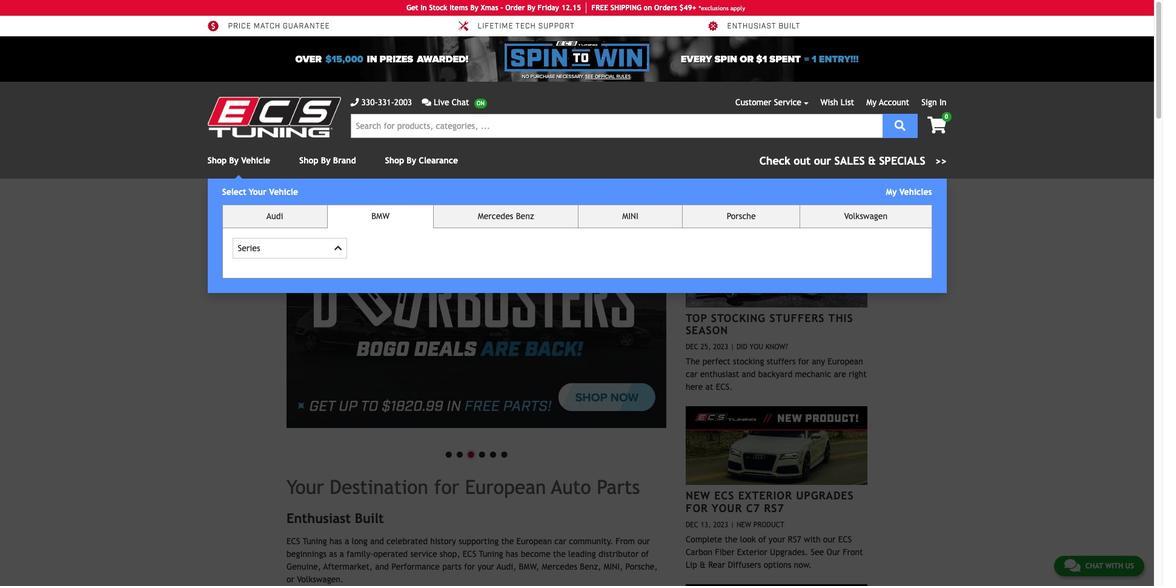 Task type: vqa. For each thing, say whether or not it's contained in the screenshot.
match
yes



Task type: locate. For each thing, give the bounding box(es) containing it.
1 horizontal spatial has
[[506, 550, 518, 560]]

dec left '13,'
[[686, 521, 699, 529]]

0 horizontal spatial in
[[421, 4, 427, 12]]

enthusiast down apply
[[727, 22, 776, 31]]

1 vertical spatial your
[[478, 563, 494, 572]]

1 vertical spatial &
[[700, 560, 706, 570]]

tech
[[516, 22, 536, 31]]

shop
[[208, 156, 227, 165], [299, 156, 319, 165], [385, 156, 404, 165]]

0 horizontal spatial car
[[555, 537, 567, 547]]

tuning up beginnings
[[303, 537, 327, 547]]

1 vertical spatial mercedes
[[542, 563, 578, 572]]

by for shop by vehicle
[[229, 156, 239, 165]]

vehicle
[[241, 156, 270, 165], [269, 187, 298, 197]]

0 vertical spatial enthusiast
[[727, 22, 776, 31]]

2 • from the left
[[454, 441, 465, 466]]

ecs up front
[[838, 535, 852, 545]]

| inside dec 13, 2023 | new product complete the look of your rs7 with our ecs carbon fiber exterior upgrades. see our front lip & rear diffusers options now.
[[731, 521, 735, 529]]

a left long
[[345, 537, 349, 547]]

stocking
[[711, 312, 766, 325]]

or
[[740, 53, 754, 65], [287, 575, 294, 585]]

2 vertical spatial for
[[464, 563, 475, 572]]

1 vertical spatial my
[[886, 187, 897, 197]]

5 • from the left
[[488, 441, 499, 466]]

shop left brand
[[299, 156, 319, 165]]

leading
[[568, 550, 596, 560]]

1 horizontal spatial in
[[940, 98, 947, 107]]

european down "• • • • • •"
[[465, 476, 546, 498]]

has up the audi,
[[506, 550, 518, 560]]

ecs tuning image
[[208, 97, 341, 138]]

from
[[616, 537, 635, 547]]

in
[[421, 4, 427, 12], [940, 98, 947, 107]]

2 horizontal spatial the
[[725, 535, 738, 545]]

your down product
[[769, 535, 786, 545]]

with left us
[[1106, 562, 1124, 571]]

new up the look
[[737, 521, 752, 529]]

2 dec from the top
[[686, 521, 699, 529]]

2023
[[713, 343, 729, 352], [713, 521, 729, 529]]

1 vertical spatial exterior
[[737, 548, 768, 557]]

my vehicles
[[886, 187, 932, 197]]

1 vertical spatial car
[[555, 537, 567, 547]]

0 vertical spatial european
[[828, 357, 863, 367]]

in for sign
[[940, 98, 947, 107]]

over
[[295, 53, 322, 65]]

0 vertical spatial mercedes
[[478, 211, 514, 221]]

shop by brand link
[[299, 156, 356, 165]]

shop left clearance
[[385, 156, 404, 165]]

benz
[[516, 211, 534, 221]]

1 vertical spatial of
[[641, 550, 649, 560]]

1 horizontal spatial for
[[464, 563, 475, 572]]

tab list
[[222, 205, 932, 279]]

car inside dec 25, 2023 | did you know? the perfect stocking stuffers for any european car enthusiast and backyard mechanic are right here at ecs.
[[686, 370, 698, 379]]

with up upgrades.
[[804, 535, 821, 545]]

1 | from the top
[[731, 343, 735, 352]]

my left vehicles
[[886, 187, 897, 197]]

rs7 up upgrades.
[[788, 535, 802, 545]]

top stocking stuffers this season
[[686, 312, 854, 337]]

genuine sale image
[[287, 208, 667, 428]]

as
[[329, 550, 337, 560]]

& right sales on the right of page
[[868, 155, 876, 167]]

0 horizontal spatial tuning
[[303, 537, 327, 547]]

our right from in the right of the page
[[638, 537, 650, 547]]

*exclusions apply link
[[699, 3, 745, 12]]

my for my account
[[867, 98, 877, 107]]

1 vertical spatial enthusiast
[[287, 511, 351, 526]]

1 dec from the top
[[686, 343, 699, 352]]

your up enthusiast built
[[287, 476, 324, 498]]

dec left the 25,
[[686, 343, 699, 352]]

0 vertical spatial new
[[686, 490, 711, 503]]

4 • from the left
[[477, 441, 488, 466]]

2 vertical spatial your
[[712, 502, 743, 515]]

1 horizontal spatial rs7
[[788, 535, 802, 545]]

generic - doorbusters at ecs start right now! image
[[287, 208, 667, 428], [287, 208, 667, 428], [287, 208, 667, 428]]

dec
[[686, 343, 699, 352], [686, 521, 699, 529]]

0 vertical spatial see
[[585, 74, 594, 79]]

your right select
[[249, 187, 267, 197]]

0 vertical spatial &
[[868, 155, 876, 167]]

new up '13,'
[[686, 490, 711, 503]]

0 vertical spatial 2023
[[713, 343, 729, 352]]

| for season
[[731, 343, 735, 352]]

exterior inside "new ecs exterior upgrades for your c7 rs7"
[[738, 490, 793, 503]]

0 horizontal spatial a
[[340, 550, 344, 560]]

0 vertical spatial for
[[799, 357, 810, 367]]

my for my vehicles
[[886, 187, 897, 197]]

12.15
[[562, 4, 581, 12]]

in right sign
[[940, 98, 947, 107]]

1 vertical spatial tuning
[[479, 550, 503, 560]]

vehicle for shop by vehicle
[[241, 156, 270, 165]]

dec 13, 2023 | new product complete the look of your rs7 with our ecs carbon fiber exterior upgrades. see our front lip & rear diffusers options now.
[[686, 521, 863, 570]]

audi,
[[497, 563, 516, 572]]

2023 right the 25,
[[713, 343, 729, 352]]

1 horizontal spatial chat
[[1086, 562, 1104, 571]]

or left "$1"
[[740, 53, 754, 65]]

0 vertical spatial with
[[804, 535, 821, 545]]

2 | from the top
[[731, 521, 735, 529]]

0 vertical spatial your
[[249, 187, 267, 197]]

sign in link
[[922, 98, 947, 107]]

0 horizontal spatial has
[[330, 537, 342, 547]]

2 vertical spatial and
[[375, 563, 389, 572]]

|
[[731, 343, 735, 352], [731, 521, 735, 529]]

shop by vehicle
[[208, 156, 270, 165]]

1 horizontal spatial your
[[769, 535, 786, 545]]

1 vertical spatial or
[[287, 575, 294, 585]]

c7
[[746, 502, 761, 515]]

2 horizontal spatial shop
[[385, 156, 404, 165]]

lifetime
[[478, 22, 514, 31]]

mercedes left benz
[[478, 211, 514, 221]]

by left xmas
[[470, 4, 479, 12]]

0 horizontal spatial rs7
[[764, 502, 785, 515]]

1 vertical spatial new
[[737, 521, 752, 529]]

see left our
[[811, 548, 824, 557]]

dec for new ecs exterior upgrades for your c7 rs7
[[686, 521, 699, 529]]

0 vertical spatial rs7
[[764, 502, 785, 515]]

prizes
[[380, 53, 413, 65]]

support
[[539, 22, 575, 31]]

1 shop from the left
[[208, 156, 227, 165]]

or down genuine,
[[287, 575, 294, 585]]

performance
[[392, 563, 440, 572]]

the inside dec 13, 2023 | new product complete the look of your rs7 with our ecs carbon fiber exterior upgrades. see our front lip & rear diffusers options now.
[[725, 535, 738, 545]]

1 horizontal spatial new
[[737, 521, 752, 529]]

vehicle up the select your vehicle
[[241, 156, 270, 165]]

complete
[[686, 535, 722, 545]]

xmas
[[481, 4, 498, 12]]

2023 right '13,'
[[713, 521, 729, 529]]

1 horizontal spatial car
[[686, 370, 698, 379]]

and down stocking on the bottom of page
[[742, 370, 756, 379]]

price match guarantee
[[228, 22, 330, 31]]

1 vertical spatial your
[[287, 476, 324, 498]]

0 vertical spatial chat
[[452, 98, 469, 107]]

rs7 up product
[[764, 502, 785, 515]]

you
[[750, 343, 764, 352]]

0 vertical spatial vehicle
[[241, 156, 270, 165]]

supporting
[[459, 537, 499, 547]]

a right as
[[340, 550, 344, 560]]

=
[[805, 53, 810, 65]]

1 horizontal spatial &
[[868, 155, 876, 167]]

by left brand
[[321, 156, 331, 165]]

0 horizontal spatial new
[[686, 490, 711, 503]]

specials
[[879, 155, 926, 167]]

0 horizontal spatial &
[[700, 560, 706, 570]]

2 horizontal spatial for
[[799, 357, 810, 367]]

0 horizontal spatial with
[[804, 535, 821, 545]]

1 vertical spatial see
[[811, 548, 824, 557]]

2 vertical spatial european
[[517, 537, 552, 547]]

top
[[686, 312, 708, 325]]

dec for top stocking stuffers this season
[[686, 343, 699, 352]]

ecs down supporting
[[463, 550, 477, 560]]

0 horizontal spatial our
[[638, 537, 650, 547]]

get in stock items by xmas - order by friday 12.15
[[407, 4, 581, 12]]

0 vertical spatial or
[[740, 53, 754, 65]]

in right get
[[421, 4, 427, 12]]

enthusiast
[[700, 370, 739, 379]]

for left any
[[799, 357, 810, 367]]

chat
[[452, 98, 469, 107], [1086, 562, 1104, 571]]

european up are
[[828, 357, 863, 367]]

0 vertical spatial in
[[421, 4, 427, 12]]

your
[[769, 535, 786, 545], [478, 563, 494, 572]]

my vehicles link
[[886, 187, 932, 197]]

see left 'official'
[[585, 74, 594, 79]]

search image
[[895, 120, 906, 131]]

0 horizontal spatial shop
[[208, 156, 227, 165]]

& inside dec 13, 2023 | new product complete the look of your rs7 with our ecs carbon fiber exterior upgrades. see our front lip & rear diffusers options now.
[[700, 560, 706, 570]]

for right parts
[[464, 563, 475, 572]]

1 horizontal spatial shop
[[299, 156, 319, 165]]

and right long
[[370, 537, 384, 547]]

new inside "new ecs exterior upgrades for your c7 rs7"
[[686, 490, 711, 503]]

0 vertical spatial your
[[769, 535, 786, 545]]

| right '13,'
[[731, 521, 735, 529]]

the left leading
[[553, 550, 566, 560]]

1 vertical spatial dec
[[686, 521, 699, 529]]

stuffers
[[767, 357, 796, 367]]

•
[[443, 441, 454, 466], [454, 441, 465, 466], [465, 441, 477, 466], [477, 441, 488, 466], [488, 441, 499, 466], [499, 441, 510, 466]]

right
[[849, 370, 867, 379]]

by for shop by brand
[[321, 156, 331, 165]]

exterior up product
[[738, 490, 793, 503]]

my left account
[[867, 98, 877, 107]]

1 vertical spatial for
[[434, 476, 459, 498]]

wish
[[821, 98, 838, 107]]

1 horizontal spatial of
[[759, 535, 766, 545]]

0 horizontal spatial or
[[287, 575, 294, 585]]

vehicle up audi
[[269, 187, 298, 197]]

enthusiast inside enthusiast built link
[[727, 22, 776, 31]]

& right lip
[[700, 560, 706, 570]]

0 horizontal spatial see
[[585, 74, 594, 79]]

1 horizontal spatial our
[[823, 535, 836, 545]]

1 horizontal spatial with
[[1106, 562, 1124, 571]]

new ecs b9 rs5 3.0t valved exhaust system image
[[686, 585, 868, 587]]

wish list link
[[821, 98, 855, 107]]

our
[[823, 535, 836, 545], [638, 537, 650, 547]]

| inside dec 25, 2023 | did you know? the perfect stocking stuffers for any european car enthusiast and backyard mechanic are right here at ecs.
[[731, 343, 735, 352]]

2023 for season
[[713, 343, 729, 352]]

our up our
[[823, 535, 836, 545]]

0 vertical spatial my
[[867, 98, 877, 107]]

0 horizontal spatial your
[[478, 563, 494, 572]]

has up as
[[330, 537, 342, 547]]

2 2023 from the top
[[713, 521, 729, 529]]

1 2023 from the top
[[713, 343, 729, 352]]

1 vertical spatial rs7
[[788, 535, 802, 545]]

our inside ecs tuning has a long and celebrated history supporting the european car community. from our beginnings as a family-operated service shop, ecs tuning has become the leading distributor of genuine, aftermarket, and performance parts for your audi, bmw, mercedes benz, mini, porsche, or volkswagen.
[[638, 537, 650, 547]]

1 vertical spatial vehicle
[[269, 187, 298, 197]]

mercedes inside ecs tuning has a long and celebrated history supporting the european car community. from our beginnings as a family-operated service shop, ecs tuning has become the leading distributor of genuine, aftermarket, and performance parts for your audi, bmw, mercedes benz, mini, porsche, or volkswagen.
[[542, 563, 578, 572]]

european up become
[[517, 537, 552, 547]]

1 horizontal spatial or
[[740, 53, 754, 65]]

0 vertical spatial and
[[742, 370, 756, 379]]

0 horizontal spatial my
[[867, 98, 877, 107]]

1 vertical spatial in
[[940, 98, 947, 107]]

3 shop from the left
[[385, 156, 404, 165]]

dec inside dec 25, 2023 | did you know? the perfect stocking stuffers for any european car enthusiast and backyard mechanic are right here at ecs.
[[686, 343, 699, 352]]

for inside dec 25, 2023 | did you know? the perfect stocking stuffers for any european car enthusiast and backyard mechanic are right here at ecs.
[[799, 357, 810, 367]]

2 shop from the left
[[299, 156, 319, 165]]

your left the audi,
[[478, 563, 494, 572]]

our inside dec 13, 2023 | new product complete the look of your rs7 with our ecs carbon fiber exterior upgrades. see our front lip & rear diffusers options now.
[[823, 535, 836, 545]]

1
[[812, 53, 817, 65]]

enthusiast
[[727, 22, 776, 31], [287, 511, 351, 526]]

shop up select
[[208, 156, 227, 165]]

0 vertical spatial dec
[[686, 343, 699, 352]]

chat right live
[[452, 98, 469, 107]]

1 horizontal spatial see
[[811, 548, 824, 557]]

| left the did
[[731, 343, 735, 352]]

0 horizontal spatial enthusiast
[[287, 511, 351, 526]]

of right the look
[[759, 535, 766, 545]]

shop by clearance
[[385, 156, 458, 165]]

and down operated
[[375, 563, 389, 572]]

331-
[[378, 98, 394, 107]]

car left community.
[[555, 537, 567, 547]]

over $15,000 in prizes
[[295, 53, 413, 65]]

ecs right for
[[715, 490, 735, 503]]

rs7
[[764, 502, 785, 515], [788, 535, 802, 545]]

official
[[595, 74, 615, 79]]

1 vertical spatial a
[[340, 550, 344, 560]]

options
[[764, 560, 792, 570]]

parts
[[597, 476, 640, 498]]

1 horizontal spatial my
[[886, 187, 897, 197]]

1 horizontal spatial your
[[287, 476, 324, 498]]

the up fiber
[[725, 535, 738, 545]]

1 vertical spatial 2023
[[713, 521, 729, 529]]

1 horizontal spatial enthusiast
[[727, 22, 776, 31]]

tuning down supporting
[[479, 550, 503, 560]]

for down "• • • • • •"
[[434, 476, 459, 498]]

select
[[222, 187, 246, 197]]

no purchase necessary. see official rules .
[[522, 74, 632, 79]]

backyard
[[758, 370, 793, 379]]

0 link
[[918, 112, 952, 135]]

enthusiast for enthusiast built
[[287, 511, 351, 526]]

0 horizontal spatial of
[[641, 550, 649, 560]]

by left clearance
[[407, 156, 416, 165]]

comments image
[[422, 98, 431, 107]]

0 vertical spatial a
[[345, 537, 349, 547]]

new
[[686, 490, 711, 503], [737, 521, 752, 529]]

2023 inside dec 25, 2023 | did you know? the perfect stocking stuffers for any european car enthusiast and backyard mechanic are right here at ecs.
[[713, 343, 729, 352]]

enthusiast up beginnings
[[287, 511, 351, 526]]

2 horizontal spatial your
[[712, 502, 743, 515]]

and inside dec 25, 2023 | did you know? the perfect stocking stuffers for any european car enthusiast and backyard mechanic are right here at ecs.
[[742, 370, 756, 379]]

mercedes down leading
[[542, 563, 578, 572]]

shop for shop by brand
[[299, 156, 319, 165]]

stock
[[429, 4, 448, 12]]

your destination for european auto parts
[[287, 476, 640, 498]]

exterior down the look
[[737, 548, 768, 557]]

ecs up beginnings
[[287, 537, 300, 547]]

&
[[868, 155, 876, 167], [700, 560, 706, 570]]

new inside dec 13, 2023 | new product complete the look of your rs7 with our ecs carbon fiber exterior upgrades. see our front lip & rear diffusers options now.
[[737, 521, 752, 529]]

2023 inside dec 13, 2023 | new product complete the look of your rs7 with our ecs carbon fiber exterior upgrades. see our front lip & rear diffusers options now.
[[713, 521, 729, 529]]

• • • • • •
[[443, 441, 510, 466]]

free ship ping on orders $49+ *exclusions apply
[[592, 4, 745, 12]]

ship
[[611, 4, 626, 12]]

the up the audi,
[[501, 537, 514, 547]]

of up porsche,
[[641, 550, 649, 560]]

car down the
[[686, 370, 698, 379]]

your left c7
[[712, 502, 743, 515]]

330-
[[361, 98, 378, 107]]

chat left us
[[1086, 562, 1104, 571]]

1 vertical spatial european
[[465, 476, 546, 498]]

by up select
[[229, 156, 239, 165]]

live
[[434, 98, 449, 107]]

0 vertical spatial exterior
[[738, 490, 793, 503]]

0 vertical spatial tuning
[[303, 537, 327, 547]]

0 vertical spatial of
[[759, 535, 766, 545]]

dec inside dec 13, 2023 | new product complete the look of your rs7 with our ecs carbon fiber exterior upgrades. see our front lip & rear diffusers options now.
[[686, 521, 699, 529]]

ecs inside "new ecs exterior upgrades for your c7 rs7"
[[715, 490, 735, 503]]

lifetime tech support
[[478, 22, 575, 31]]

3 • from the left
[[465, 441, 477, 466]]

1 horizontal spatial tuning
[[479, 550, 503, 560]]

lip
[[686, 560, 697, 570]]

stocking
[[733, 357, 764, 367]]

know?
[[766, 343, 788, 352]]



Task type: describe. For each thing, give the bounding box(es) containing it.
.
[[631, 74, 632, 79]]

your inside dec 13, 2023 | new product complete the look of your rs7 with our ecs carbon fiber exterior upgrades. see our front lip & rear diffusers options now.
[[769, 535, 786, 545]]

volkswagen.
[[297, 575, 344, 585]]

parts
[[442, 563, 462, 572]]

1 vertical spatial has
[[506, 550, 518, 560]]

service
[[410, 550, 437, 560]]

-
[[501, 4, 503, 12]]

at
[[706, 383, 714, 392]]

by for shop by clearance
[[407, 156, 416, 165]]

mercedes benz
[[478, 211, 534, 221]]

in for get
[[421, 4, 427, 12]]

enthusiast built
[[727, 22, 801, 31]]

customer service
[[736, 98, 802, 107]]

new ecs exterior upgrades for your c7 rs7 link
[[686, 490, 854, 515]]

wish list
[[821, 98, 855, 107]]

shop by brand
[[299, 156, 356, 165]]

rear
[[709, 560, 725, 570]]

Search text field
[[351, 114, 883, 138]]

or inside ecs tuning has a long and celebrated history supporting the european car community. from our beginnings as a family-operated service shop, ecs tuning has become the leading distributor of genuine, aftermarket, and performance parts for your audi, bmw, mercedes benz, mini, porsche, or volkswagen.
[[287, 575, 294, 585]]

mini,
[[604, 563, 623, 572]]

1 • from the left
[[443, 441, 454, 466]]

rs7 inside "new ecs exterior upgrades for your c7 rs7"
[[764, 502, 785, 515]]

spent
[[770, 53, 801, 65]]

customer service button
[[736, 96, 809, 109]]

| for for
[[731, 521, 735, 529]]

rules
[[617, 74, 631, 79]]

destination
[[330, 476, 428, 498]]

your inside ecs tuning has a long and celebrated history supporting the european car community. from our beginnings as a family-operated service shop, ecs tuning has become the leading distributor of genuine, aftermarket, and performance parts for your audi, bmw, mercedes benz, mini, porsche, or volkswagen.
[[478, 563, 494, 572]]

guarantee
[[283, 22, 330, 31]]

benz,
[[580, 563, 601, 572]]

1 vertical spatial chat
[[1086, 562, 1104, 571]]

items
[[450, 4, 468, 12]]

us
[[1126, 562, 1134, 571]]

are
[[834, 370, 846, 379]]

celebrated
[[387, 537, 428, 547]]

new ecs exterior upgrades for your c7 rs7 image
[[686, 407, 868, 486]]

rs7 inside dec 13, 2023 | new product complete the look of your rs7 with our ecs carbon fiber exterior upgrades. see our front lip & rear diffusers options now.
[[788, 535, 802, 545]]

with inside dec 13, 2023 | new product complete the look of your rs7 with our ecs carbon fiber exterior upgrades. see our front lip & rear diffusers options now.
[[804, 535, 821, 545]]

for inside ecs tuning has a long and celebrated history supporting the european car community. from our beginnings as a family-operated service shop, ecs tuning has become the leading distributor of genuine, aftermarket, and performance parts for your audi, bmw, mercedes benz, mini, porsche, or volkswagen.
[[464, 563, 475, 572]]

1 horizontal spatial the
[[553, 550, 566, 560]]

built
[[779, 22, 801, 31]]

ecs inside dec 13, 2023 | new product complete the look of your rs7 with our ecs carbon fiber exterior upgrades. see our front lip & rear diffusers options now.
[[838, 535, 852, 545]]

on
[[644, 4, 652, 12]]

0 vertical spatial has
[[330, 537, 342, 547]]

ecs tuning 'spin to win' contest logo image
[[505, 41, 649, 71]]

view all
[[834, 213, 862, 220]]

ecs tuning has a long and celebrated history supporting the european car community. from our beginnings as a family-operated service shop, ecs tuning has become the leading distributor of genuine, aftermarket, and performance parts for your audi, bmw, mercedes benz, mini, porsche, or volkswagen.
[[287, 537, 658, 585]]

this
[[829, 312, 854, 325]]

distributor
[[599, 550, 639, 560]]

front
[[843, 548, 863, 557]]

friday
[[538, 4, 559, 12]]

lifetime tech support link
[[457, 21, 575, 32]]

top stocking stuffers this season link
[[686, 312, 854, 337]]

vehicles
[[900, 187, 932, 197]]

0 horizontal spatial your
[[249, 187, 267, 197]]

by right order
[[527, 4, 536, 12]]

top stocking stuffers this season image
[[686, 229, 868, 308]]

new ecs exterior upgrades for your c7 rs7
[[686, 490, 854, 515]]

select your vehicle
[[222, 187, 298, 197]]

porsche,
[[626, 563, 658, 572]]

2023 for for
[[713, 521, 729, 529]]

dec 25, 2023 | did you know? the perfect stocking stuffers for any european car enthusiast and backyard mechanic are right here at ecs.
[[686, 343, 867, 392]]

necessary.
[[557, 74, 584, 79]]

1 vertical spatial with
[[1106, 562, 1124, 571]]

aftermarket,
[[323, 563, 373, 572]]

now.
[[794, 560, 812, 570]]

entry!!!
[[819, 53, 859, 65]]

every
[[681, 53, 712, 65]]

volkswagen
[[844, 211, 888, 221]]

0 horizontal spatial chat
[[452, 98, 469, 107]]

european inside ecs tuning has a long and celebrated history supporting the european car community. from our beginnings as a family-operated service shop, ecs tuning has become the leading distributor of genuine, aftermarket, and performance parts for your audi, bmw, mercedes benz, mini, porsche, or volkswagen.
[[517, 537, 552, 547]]

vehicle for select your vehicle
[[269, 187, 298, 197]]

exterior inside dec 13, 2023 | new product complete the look of your rs7 with our ecs carbon fiber exterior upgrades. see our front lip & rear diffusers options now.
[[737, 548, 768, 557]]

6 • from the left
[[499, 441, 510, 466]]

mechanic
[[795, 370, 832, 379]]

our
[[827, 548, 841, 557]]

1 vertical spatial and
[[370, 537, 384, 547]]

price match guarantee link
[[208, 21, 330, 32]]

live chat
[[434, 98, 469, 107]]

of inside dec 13, 2023 | new product complete the look of your rs7 with our ecs carbon fiber exterior upgrades. see our front lip & rear diffusers options now.
[[759, 535, 766, 545]]

free
[[592, 4, 609, 12]]

*exclusions
[[699, 5, 729, 11]]

list
[[841, 98, 855, 107]]

genuine,
[[287, 563, 321, 572]]

long
[[352, 537, 368, 547]]

330-331-2003
[[361, 98, 412, 107]]

1 horizontal spatial a
[[345, 537, 349, 547]]

order
[[506, 4, 525, 12]]

phone image
[[351, 98, 359, 107]]

2003
[[394, 98, 412, 107]]

porsche
[[727, 211, 756, 221]]

13,
[[701, 521, 711, 529]]

orders
[[654, 4, 677, 12]]

$1
[[756, 53, 767, 65]]

see official rules link
[[585, 73, 631, 81]]

view
[[834, 213, 851, 220]]

apply
[[731, 5, 745, 11]]

look
[[740, 535, 756, 545]]

ecs left "news"
[[745, 208, 769, 224]]

of inside ecs tuning has a long and celebrated history supporting the european car community. from our beginnings as a family-operated service shop, ecs tuning has become the leading distributor of genuine, aftermarket, and performance parts for your audi, bmw, mercedes benz, mini, porsche, or volkswagen.
[[641, 550, 649, 560]]

sales
[[835, 155, 865, 167]]

car inside ecs tuning has a long and celebrated history supporting the european car community. from our beginnings as a family-operated service shop, ecs tuning has become the leading distributor of genuine, aftermarket, and performance parts for your audi, bmw, mercedes benz, mini, porsche, or volkswagen.
[[555, 537, 567, 547]]

0 horizontal spatial the
[[501, 537, 514, 547]]

customer
[[736, 98, 772, 107]]

get
[[407, 4, 418, 12]]

your inside "new ecs exterior upgrades for your c7 rs7"
[[712, 502, 743, 515]]

see inside dec 13, 2023 | new product complete the look of your rs7 with our ecs carbon fiber exterior upgrades. see our front lip & rear diffusers options now.
[[811, 548, 824, 557]]

0 horizontal spatial for
[[434, 476, 459, 498]]

here
[[686, 383, 703, 392]]

bmw
[[372, 211, 390, 221]]

shop,
[[440, 550, 460, 560]]

shop for shop by vehicle
[[208, 156, 227, 165]]

european inside dec 25, 2023 | did you know? the perfect stocking stuffers for any european car enthusiast and backyard mechanic are right here at ecs.
[[828, 357, 863, 367]]

shop for shop by clearance
[[385, 156, 404, 165]]

tab list containing audi
[[222, 205, 932, 279]]

ecs news
[[745, 208, 809, 224]]

live chat link
[[422, 96, 487, 109]]

community.
[[569, 537, 613, 547]]

0 horizontal spatial mercedes
[[478, 211, 514, 221]]

$15,000
[[326, 53, 363, 65]]

enthusiast built link
[[707, 21, 801, 32]]

shopping cart image
[[928, 117, 947, 134]]

series
[[238, 243, 260, 253]]

enthusiast for enthusiast built
[[727, 22, 776, 31]]

0
[[945, 113, 949, 120]]

product
[[754, 521, 785, 529]]

sales & specials link
[[760, 153, 947, 169]]

sign in
[[922, 98, 947, 107]]

ping
[[626, 4, 642, 12]]



